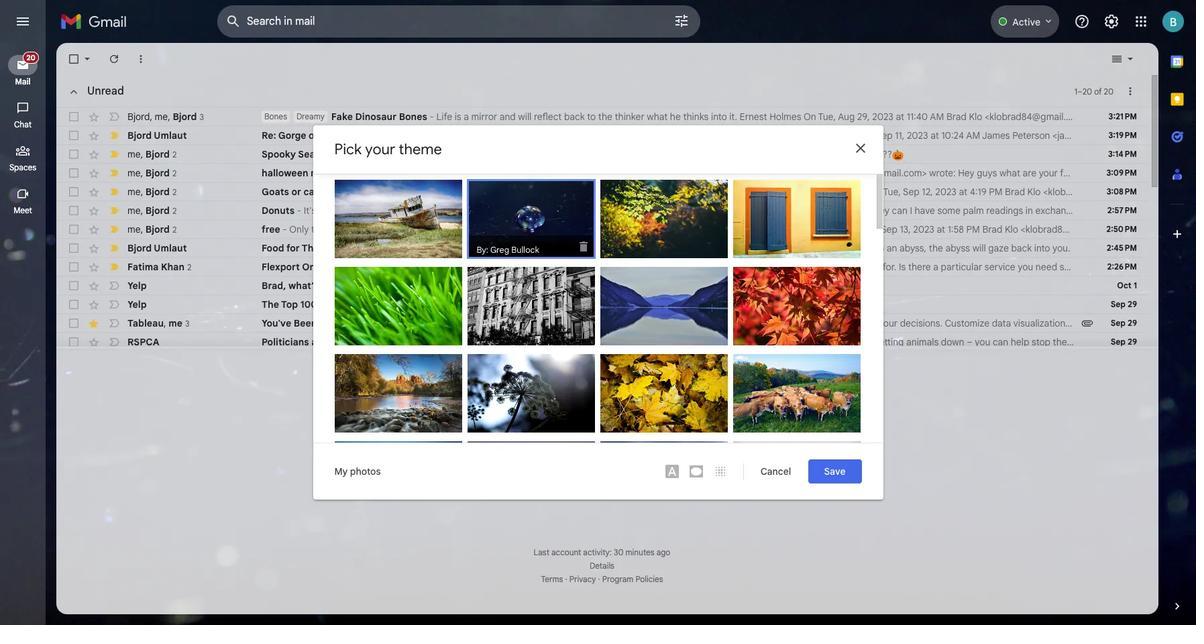 Task type: locate. For each thing, give the bounding box(es) containing it.
2 we from the left
[[620, 130, 632, 142]]

we down check
[[432, 336, 446, 348]]

by: grzegorz głowaty option
[[335, 180, 462, 268], [600, 180, 728, 268], [600, 354, 728, 443]]

2 29 from the top
[[1128, 318, 1138, 328]]

5 row from the top
[[56, 183, 1182, 201]]

0 vertical spatial 13,
[[612, 205, 623, 217]]

wrote:
[[1092, 111, 1119, 123], [796, 148, 822, 160], [930, 167, 956, 179], [1151, 186, 1177, 198], [845, 205, 871, 217]]

has left invited on the left bottom of page
[[510, 317, 525, 330]]

guys
[[977, 167, 998, 179]]

2 just from the left
[[1171, 261, 1186, 273]]

1 vertical spatial 29
[[1128, 318, 1138, 328]]

for right thanks
[[1153, 111, 1165, 123]]

row
[[56, 107, 1197, 126], [56, 126, 1197, 145], [56, 145, 1148, 164], [56, 164, 1176, 183], [56, 183, 1182, 201], [56, 201, 1148, 220], [56, 220, 1148, 239], [56, 239, 1148, 258], [56, 258, 1186, 277], [56, 277, 1148, 295], [56, 295, 1148, 314], [56, 314, 1197, 333], [56, 333, 1197, 352]]

29 up "government"
[[1128, 318, 1138, 328]]

8 row from the top
[[56, 239, 1148, 258]]

1 vertical spatial he
[[609, 242, 619, 254]]

1 vertical spatial 1
[[1134, 281, 1138, 291]]

0 horizontal spatial gaze
[[790, 242, 811, 254]]

bjord umlaut for re: gorge of the jungle
[[128, 130, 187, 142]]

selected
[[625, 382, 667, 395]]

- left find
[[443, 280, 448, 292]]

home's
[[345, 280, 378, 292]]

1 just from the left
[[695, 261, 710, 273]]

on right got.
[[555, 205, 567, 217]]

hey up 'an'
[[873, 205, 890, 217]]

1 horizontal spatial bones
[[399, 111, 427, 123]]

6 important mainly because it was sent directly to you. switch from the top
[[107, 223, 121, 236]]

2 down from the left
[[941, 336, 965, 348]]

1 vertical spatial yelp
[[128, 299, 147, 311]]

0 vertical spatial not
[[640, 186, 654, 198]]

4 not important switch from the top
[[107, 317, 121, 330]]

row down - for us to come? scott stapp is that you? on tue, sep 12, 2023 at 1:38 pm brad klo <klobrad84@gmail.com> wrote: are you ready??
[[56, 164, 1176, 183]]

1 help from the left
[[493, 336, 512, 348]]

0 vertical spatial sep 29
[[1111, 299, 1138, 309]]

1 umlaut from the top
[[154, 130, 187, 142]]

2 for halloween
[[172, 168, 177, 178]]

5 not important switch from the top
[[107, 336, 121, 349]]

not important switch for you've been invited to tableau cloud - james peterson has invited you to join the tableau site, hcc!$8sh#dkhmc. interact with data to inform your decisions. customize data visualizations to answer your questions. sha
[[107, 317, 121, 330]]

to left inform
[[838, 317, 847, 330]]

2 vertical spatial 29
[[1128, 337, 1138, 347]]

0 horizontal spatial help
[[493, 336, 512, 348]]

<klobrad84@gmail.com
[[1021, 223, 1121, 236]]

on down aug
[[839, 130, 851, 142]]

them
[[541, 336, 563, 348], [1053, 336, 1075, 348]]

need down you.
[[1036, 261, 1058, 273]]

2 sep 29 from the top
[[1111, 318, 1138, 328]]

undisciplined,
[[505, 223, 563, 236]]

exchange
[[1036, 205, 1077, 217]]

filled
[[621, 299, 642, 311]]

refresh image
[[107, 52, 121, 66]]

me , bjord 2 for free
[[128, 223, 177, 235]]

brad down luminous in the top right of the page
[[651, 148, 671, 160]]

2 for goats
[[172, 187, 177, 197]]

1 horizontal spatial gaze
[[989, 242, 1009, 254]]

the down brad,
[[262, 299, 279, 311]]

tab list
[[1159, 43, 1197, 577]]

0 horizontal spatial dark
[[449, 130, 468, 142]]

policies
[[636, 574, 663, 585]]

umlaut up khan
[[154, 242, 187, 254]]

just left wanted on the right top
[[695, 261, 710, 273]]

we
[[378, 130, 391, 142], [432, 336, 446, 348]]

sep up have
[[903, 186, 920, 198]]

1 horizontal spatial just
[[1171, 261, 1186, 273]]

animals down "decisions."
[[907, 336, 939, 348]]

, for free
[[141, 223, 143, 235]]

0 vertical spatial will
[[518, 111, 532, 123]]

0 vertical spatial i
[[1179, 186, 1182, 198]]

1 flexport from the left
[[262, 261, 300, 273]]

by: grzegorz głowaty down whoever
[[343, 256, 426, 267]]

1 horizontal spatial with
[[796, 317, 814, 330]]

we
[[500, 130, 512, 142], [620, 130, 632, 142]]

1 vertical spatial we
[[432, 336, 446, 348]]

1 vertical spatial should
[[458, 242, 487, 254]]

0 horizontal spatial politicians
[[262, 336, 309, 348]]

me for free
[[128, 223, 141, 235]]

2 not important switch from the top
[[107, 279, 121, 293]]

politicians down inform
[[816, 336, 859, 348]]

2 for donuts
[[172, 206, 177, 216]]

interact
[[761, 317, 794, 330]]

kipchoge
[[801, 223, 841, 236]]

flexport up brad, what's your home's next project? - find your next painter, plumber, and more with yelp. ͏ ͏ ͏ ͏ ͏ ͏ ͏ ͏ ͏ ͏ ͏ ͏ ͏ ͏ ͏ ͏ ͏ ͏ ͏ ͏ ͏ ͏ ͏ ͏ ͏ ͏ ͏ ͏ ͏ ͏ ͏ ͏ ͏ ͏ ͏ ͏ ͏ ͏ ͏ ͏ ͏ ͏ ͏ ͏ ͏ ͏ ͏ ͏ ͏ ͏ ͏ ͏ ͏ ͏ ͏ ͏ ͏ ͏ ͏ ͏ ͏ ͏ ͏ ͏ ͏ ͏ ͏ ͏ ͏ ͏ ͏ ͏ ͏ ͏ on the top
[[540, 261, 576, 273]]

0 horizontal spatial should
[[458, 242, 487, 254]]

0 vertical spatial peterson
[[1013, 130, 1051, 142]]

0 horizontal spatial no
[[417, 167, 428, 179]]

brad down readings
[[983, 223, 1003, 236]]

0 vertical spatial 12,
[[568, 148, 579, 160]]

tableau
[[128, 317, 164, 329], [365, 317, 402, 330], [621, 317, 654, 330]]

1 inside row
[[1134, 281, 1138, 291]]

8 ͏͏ from the left
[[902, 299, 905, 311]]

next down plumber,
[[569, 299, 587, 311]]

2 letting from the left
[[878, 336, 904, 348]]

donuts - it's not having what you want, it's wanting what you've got. on wed, sep 13, 2023 at 12:36 pm brad klo <klobrad84@gmail.com> wrote: hey can i have some palm readings in exchange for
[[262, 205, 1092, 217]]

2 politicians from the left
[[816, 336, 859, 348]]

0 horizontal spatial back
[[564, 111, 585, 123]]

2 yelp from the top
[[128, 299, 147, 311]]

, for donuts
[[141, 204, 143, 216]]

3 sep 29 from the top
[[1111, 337, 1138, 347]]

your
[[565, 336, 584, 348]]

2 vertical spatial not
[[645, 242, 659, 254]]

2 20 from the left
[[1104, 86, 1114, 96]]

row up the tortilla-
[[56, 277, 1148, 295]]

got.
[[536, 205, 553, 217]]

- left life
[[430, 111, 434, 123]]

1 important according to google magic. switch from the top
[[107, 242, 121, 255]]

3 important mainly because it was sent directly to you. switch from the top
[[107, 166, 121, 180]]

photos
[[350, 466, 381, 478]]

for.
[[883, 261, 897, 273]]

0 vertical spatial we
[[378, 130, 391, 142]]

, for halloween movies
[[141, 167, 143, 179]]

us
[[357, 148, 367, 160]]

11 row from the top
[[56, 295, 1148, 314]]

2 animals from the left
[[907, 336, 939, 348]]

4 me , bjord 2 from the top
[[128, 204, 177, 216]]

terms link
[[541, 574, 563, 585]]

animals'
[[641, 336, 676, 348]]

0 vertical spatial 3
[[200, 112, 204, 122]]

0 horizontal spatial just
[[695, 261, 710, 273]]

to right slave
[[631, 223, 640, 236]]

on up enough at top right
[[843, 223, 856, 236]]

sep 29 for stop
[[1111, 337, 1138, 347]]

important according to google magic. switch
[[107, 242, 121, 255], [107, 260, 121, 274]]

pick your theme heading
[[335, 140, 442, 158]]

row containing fatima khan
[[56, 258, 1186, 277]]

if
[[462, 223, 468, 236]]

1 rspca from the left
[[128, 336, 159, 348]]

conan
[[590, 167, 617, 179]]

to left put
[[490, 186, 499, 198]]

1 horizontal spatial we
[[620, 130, 632, 142]]

2023 up conan
[[581, 148, 603, 160]]

your up taco on the top left of the page
[[321, 280, 342, 292]]

1 horizontal spatial tableau
[[365, 317, 402, 330]]

1 vertical spatial need
[[448, 336, 470, 348]]

0 horizontal spatial we
[[378, 130, 391, 142]]

1 horizontal spatial no
[[516, 167, 527, 179]]

long
[[813, 242, 832, 254]]

cucamonga
[[719, 299, 770, 311]]

0 vertical spatial he
[[670, 111, 681, 123]]

by: grzegorz głowaty down selected
[[608, 431, 692, 442]]

a
[[464, 111, 469, 123], [442, 130, 447, 142], [543, 130, 548, 142], [600, 223, 605, 236], [699, 242, 704, 254], [934, 261, 939, 273]]

the left thinker
[[598, 111, 613, 123]]

a left mirror
[[464, 111, 469, 123]]

row down doyle
[[56, 183, 1182, 201]]

into
[[711, 111, 727, 123], [681, 186, 697, 198], [869, 242, 885, 254], [1035, 242, 1051, 254]]

1 horizontal spatial wed,
[[858, 223, 879, 236]]

2 umlaut from the top
[[154, 242, 187, 254]]

letting
[[329, 336, 358, 348], [878, 336, 904, 348]]

mail, 20 unread messages image
[[22, 55, 38, 68]]

brad up readings
[[1005, 186, 1025, 198]]

important mainly because it was sent directly to you. switch
[[107, 129, 121, 142], [107, 148, 121, 161], [107, 166, 121, 180], [107, 185, 121, 199], [107, 204, 121, 217], [107, 223, 121, 236]]

for right up
[[504, 261, 517, 273]]

your up monster. on the top right of page
[[714, 223, 733, 236]]

2 vertical spatial sep 29
[[1111, 337, 1138, 347]]

gb
[[563, 442, 576, 454], [601, 442, 613, 454]]

sha
[[1185, 317, 1197, 330]]

it's
[[304, 205, 316, 217]]

data
[[817, 317, 836, 330], [992, 317, 1012, 330]]

your up food for thought - whoever fights monsters should see to it that in the process he does not become a monster. and if you gaze long enough into an abyss, the abyss will gaze back into you.
[[643, 223, 662, 236]]

the
[[598, 111, 613, 123], [1168, 111, 1182, 123], [321, 130, 336, 142], [652, 130, 666, 142], [700, 186, 714, 198], [311, 223, 326, 236], [556, 242, 570, 254], [929, 242, 944, 254], [479, 299, 493, 311], [605, 317, 619, 330]]

important mainly because it was sent directly to you. switch for goats or cats? - those who cannot understand how to put their thoughts on ice should not enter into the heat of debate. friedrich nietzsche on tue, sep 12, 2023 at 4:19 pm brad klo <klobrad84@gmail.com> wrote: i
[[107, 185, 121, 199]]

taco
[[319, 299, 341, 311]]

is up cannot
[[408, 167, 415, 179]]

debate.
[[749, 186, 782, 198]]

1
[[1075, 86, 1078, 96], [1134, 281, 1138, 291]]

0 horizontal spatial animals
[[361, 336, 396, 348]]

30
[[614, 548, 624, 558]]

1 down from the left
[[398, 336, 423, 348]]

2 horizontal spatial next
[[569, 299, 587, 311]]

2:50 pm
[[1107, 224, 1138, 234]]

2 important according to google magic. switch from the top
[[107, 260, 121, 274]]

wed, down on on the left
[[569, 205, 591, 217]]

row up more
[[56, 258, 1186, 277]]

1 vertical spatial not
[[319, 205, 333, 217]]

what down how
[[483, 205, 504, 217]]

tortilla-
[[590, 299, 621, 311]]

will right abyss
[[973, 242, 986, 254]]

3 me , bjord 2 from the top
[[128, 186, 177, 198]]

2 me , bjord 2 from the top
[[128, 167, 177, 179]]

0 vertical spatial bjord umlaut
[[128, 130, 187, 142]]

12 row from the top
[[56, 314, 1197, 333]]

me for donuts
[[128, 204, 141, 216]]

animals option
[[335, 442, 462, 520]]

your down signed
[[471, 280, 490, 292]]

2 flexport from the left
[[540, 261, 576, 273]]

1 me , bjord 2 from the top
[[128, 148, 177, 160]]

1 vertical spatial 3
[[185, 318, 190, 329]]

0 horizontal spatial 20
[[1083, 86, 1093, 96]]

dark up 'stapp'
[[449, 130, 468, 142]]

last account activity: 30 minutes ago details terms · privacy · program policies
[[534, 548, 671, 585]]

0 vertical spatial james
[[982, 130, 1010, 142]]

important mainly because it was sent directly to you. switch for donuts - it's not having what you want, it's wanting what you've got. on wed, sep 13, 2023 at 12:36 pm brad klo <klobrad84@gmail.com> wrote: hey can i have some palm readings in exchange for
[[107, 204, 121, 217]]

1 yelp from the top
[[128, 280, 147, 292]]

gaze up service
[[989, 242, 1009, 254]]

row up process at top
[[56, 220, 1148, 239]]

if
[[764, 242, 770, 254]]

the left the uk
[[1077, 336, 1093, 348]]

3 29 from the top
[[1128, 337, 1138, 347]]

are
[[825, 148, 838, 160], [1023, 167, 1037, 179], [424, 223, 438, 236], [488, 223, 502, 236], [584, 223, 597, 236], [372, 299, 387, 311], [312, 336, 326, 348], [861, 336, 875, 348]]

0 horizontal spatial rspca
[[128, 336, 159, 348]]

down down cloud
[[398, 336, 423, 348]]

signed
[[460, 261, 489, 273]]

we left end
[[500, 130, 512, 142]]

see
[[489, 242, 505, 254]]

data right customize
[[992, 317, 1012, 330]]

abyss,
[[471, 130, 498, 142], [572, 130, 599, 142], [900, 242, 927, 254]]

important mainly because it was sent directly to you. switch for re: gorge of the jungle - we come from a dark abyss, we end in a dark abyss, and we call the luminous interval life. nikos kazantzakis on mon, sep 11, 2023 at 10:24 am james peterson <james.peterson1902@gmail.com>
[[107, 129, 121, 142]]

animals
[[361, 336, 396, 348], [907, 336, 939, 348]]

0 horizontal spatial am
[[930, 111, 944, 123]]

can left stop
[[993, 336, 1009, 348]]

mail
[[15, 77, 31, 87]]

1 · from the left
[[565, 574, 568, 585]]

politicians down you've
[[262, 336, 309, 348]]

by: greg bullock
[[477, 245, 539, 256], [475, 344, 538, 354], [608, 344, 671, 354], [475, 431, 538, 442]]

1 horizontal spatial that
[[526, 242, 543, 254]]

that left you?
[[472, 148, 490, 160]]

sep 29 for questions.
[[1111, 318, 1138, 328]]

0 vertical spatial yelp
[[128, 280, 147, 292]]

4:19
[[970, 186, 987, 198]]

2:26 pm
[[1108, 262, 1138, 272]]

tableau down here
[[365, 317, 402, 330]]

1 vertical spatial am
[[967, 130, 981, 142]]

thinker
[[615, 111, 645, 123]]

your inside alert dialog
[[365, 140, 395, 158]]

down down customize
[[941, 336, 965, 348]]

2 rspca from the left
[[751, 336, 781, 348]]

season
[[298, 148, 332, 160]]

4 ͏͏ from the left
[[830, 299, 832, 311]]

0 horizontal spatial or
[[292, 186, 301, 198]]

0 vertical spatial am
[[930, 111, 944, 123]]

1 vertical spatial james
[[440, 317, 468, 330]]

9 row from the top
[[56, 258, 1186, 277]]

chat heading
[[0, 119, 46, 130]]

0 vertical spatial –
[[1078, 86, 1083, 96]]

last
[[534, 548, 550, 558]]

tip.
[[1184, 111, 1197, 123]]

0 horizontal spatial need
[[448, 336, 470, 348]]

1 horizontal spatial were
[[1130, 261, 1151, 273]]

details link
[[590, 561, 615, 571]]

0 vertical spatial 29
[[1128, 299, 1138, 309]]

ago
[[657, 548, 671, 558]]

2
[[172, 149, 177, 159], [172, 168, 177, 178], [172, 187, 177, 197], [172, 206, 177, 216], [172, 224, 177, 235], [187, 262, 192, 272]]

1 horizontal spatial should
[[609, 186, 638, 198]]

🎃 image
[[893, 150, 904, 161]]

1 horizontal spatial animals
[[907, 336, 939, 348]]

1 vertical spatial the
[[1077, 336, 1093, 348]]

free
[[262, 223, 280, 236]]

2023 down have
[[914, 223, 935, 236]]

1 were from the left
[[827, 261, 848, 273]]

important according to google magic. switch for flexport onboarding call
[[107, 260, 121, 274]]

- right cloud
[[433, 317, 437, 330]]

me for halloween movies
[[128, 167, 141, 179]]

tableau , me 3
[[128, 317, 190, 329]]

głowaty down fights
[[394, 256, 426, 267]]

1 row from the top
[[56, 107, 1197, 126]]

1 horizontal spatial 1
[[1134, 281, 1138, 291]]

i
[[1179, 186, 1182, 198], [910, 205, 913, 217], [690, 261, 692, 273]]

13 row from the top
[[56, 333, 1197, 352]]

privacy
[[570, 574, 596, 585]]

government
[[1110, 336, 1163, 348]]

1 vertical spatial i
[[910, 205, 913, 217]]

1 gaze from the left
[[790, 242, 811, 254]]

by: mike cleron option
[[733, 442, 861, 520]]

by: greg bullock option
[[467, 180, 595, 258], [467, 267, 595, 356], [600, 267, 728, 356], [467, 354, 595, 443]]

your up painter,
[[519, 261, 538, 273]]

4 important mainly because it was sent directly to you. switch from the top
[[107, 185, 121, 199]]

1 horizontal spatial gb
[[601, 442, 613, 454]]

to left it
[[507, 242, 516, 254]]

1 vertical spatial has
[[1165, 336, 1180, 348]]

hey left guys
[[959, 167, 975, 179]]

1 vertical spatial can
[[993, 336, 1009, 348]]

navigation
[[0, 43, 47, 625]]

1 horizontal spatial flexport
[[540, 261, 576, 273]]

unread tab panel
[[56, 75, 1197, 483]]

0 horizontal spatial hey
[[873, 205, 890, 217]]

visualizations
[[1014, 317, 1071, 330]]

help left tell
[[493, 336, 512, 348]]

11,
[[896, 130, 905, 142]]

imagination
[[430, 167, 480, 179]]

rspca down interact
[[751, 336, 781, 348]]

at left '1:38'
[[605, 148, 614, 160]]

1 letting from the left
[[329, 336, 358, 348]]

11:40
[[907, 111, 928, 123]]

1 important mainly because it was sent directly to you. switch from the top
[[107, 129, 121, 142]]

0 vertical spatial that
[[472, 148, 490, 160]]

come?
[[380, 148, 409, 160]]

1 halloween from the left
[[262, 167, 308, 179]]

not left 'enter'
[[640, 186, 654, 198]]

1 horizontal spatial next
[[492, 280, 511, 292]]

rspca
[[128, 336, 159, 348], [751, 336, 781, 348]]

2023 up slave
[[625, 205, 646, 217]]

0 horizontal spatial flexport
[[262, 261, 300, 273]]

3:14 pm
[[1109, 149, 1138, 159]]

2 gaze from the left
[[989, 242, 1009, 254]]

you've
[[506, 205, 533, 217]]

0 vertical spatial need
[[1036, 261, 1058, 273]]

0 horizontal spatial we
[[500, 130, 512, 142]]

is right 'stapp'
[[463, 148, 470, 160]]

0 horizontal spatial bones
[[264, 111, 287, 121]]

search in mail image
[[221, 9, 246, 34]]

- left for
[[334, 148, 338, 160]]

mon,
[[853, 130, 874, 142]]

1 horizontal spatial or
[[1119, 261, 1128, 273]]

the right call
[[652, 130, 666, 142]]

down
[[398, 336, 423, 348], [941, 336, 965, 348]]

halloween up 3:08 pm
[[1095, 167, 1138, 179]]

james up guys
[[982, 130, 1010, 142]]

0 horizontal spatial halloween
[[262, 167, 308, 179]]

- right "cats?"
[[331, 186, 335, 198]]

there down you?
[[482, 167, 505, 179]]

me
[[155, 110, 168, 122], [128, 148, 141, 160], [128, 167, 141, 179], [128, 186, 141, 198], [128, 204, 141, 216], [128, 223, 141, 235], [169, 317, 183, 329]]

halloween movies - where there is no imagination there is no horror. arthur conan doyle on tue, sep 12, 2023 at 2:50 pm brad klo <klobrad84@gmail.com> wrote: hey guys what are your favorite halloween movies?
[[262, 167, 1176, 179]]

terry
[[755, 431, 775, 442]]

not important switch
[[107, 110, 121, 123], [107, 279, 121, 293], [107, 298, 121, 311], [107, 317, 121, 330], [107, 336, 121, 349]]

2 gb from the left
[[601, 442, 613, 454]]

call
[[359, 261, 376, 273]]

1 20 from the left
[[1083, 86, 1093, 96]]

spots
[[343, 299, 370, 311]]

0.13
[[544, 442, 561, 454]]

i down become
[[690, 261, 692, 273]]

row up call
[[56, 107, 1197, 126]]

for up '<klobrad84@gmail.com'
[[1080, 205, 1092, 217]]

by: romain guy option
[[733, 180, 861, 268], [335, 267, 462, 356], [733, 267, 861, 356], [335, 354, 462, 443], [600, 442, 728, 520]]

2 bjord umlaut from the top
[[128, 242, 187, 254]]

monster.
[[706, 242, 743, 254]]

with up filled
[[629, 280, 647, 292]]

5 me , bjord 2 from the top
[[128, 223, 177, 235]]

tue,
[[818, 111, 836, 123], [529, 148, 547, 160], [660, 167, 678, 179], [883, 186, 901, 198]]

1 them from the left
[[541, 336, 563, 348]]

holmes
[[770, 111, 802, 123]]

0 horizontal spatial 1
[[1075, 86, 1078, 96]]

0 horizontal spatial down
[[398, 336, 423, 348]]

1 horizontal spatial will
[[973, 242, 986, 254]]

3 row from the top
[[56, 145, 1148, 164]]

spaces
[[9, 162, 36, 172]]

a left slave
[[600, 223, 605, 236]]

umlaut down bjord , me , bjord 3 at top
[[154, 130, 187, 142]]

fake dinosaur bones - life is a mirror and will reflect back to the thinker what he thinks into it. ernest holmes on tue, aug 29, 2023 at 11:40 am brad klo <klobrad84@gmail.com> wrote: thanks for the tip.
[[331, 111, 1197, 123]]

5 important mainly because it was sent directly to you. switch from the top
[[107, 204, 121, 217]]

2 no from the left
[[516, 167, 527, 179]]

,
[[150, 110, 152, 122], [168, 110, 170, 122], [141, 148, 143, 160], [141, 167, 143, 179], [141, 186, 143, 198], [141, 204, 143, 216], [141, 223, 143, 235], [164, 317, 166, 329]]

·
[[565, 574, 568, 585], [598, 574, 600, 585]]

by: greg bullock down site,
[[608, 344, 671, 354]]

data left inform
[[817, 317, 836, 330]]

customize
[[945, 317, 990, 330]]

12:36
[[660, 205, 681, 217]]

7 row from the top
[[56, 220, 1148, 239]]

0 horizontal spatial them
[[541, 336, 563, 348]]

0 horizontal spatial tableau
[[128, 317, 164, 329]]

greg left animals'
[[622, 344, 641, 354]]

food
[[262, 242, 284, 254]]

with,
[[1096, 261, 1116, 273]]

pm right '1:38'
[[635, 148, 648, 160]]

from
[[419, 130, 439, 142]]

2 important mainly because it was sent directly to you. switch from the top
[[107, 148, 121, 161]]

klo up friedrich
[[807, 167, 820, 179]]

1 horizontal spatial 20
[[1104, 86, 1114, 96]]

2023 up some
[[936, 186, 957, 198]]

important according to google magic. switch for food for thought
[[107, 242, 121, 255]]

main content
[[56, 43, 1197, 625]]

2:50
[[747, 167, 766, 179]]

1 bjord umlaut from the top
[[128, 130, 187, 142]]



Task type: vqa. For each thing, say whether or not it's contained in the screenshot.
hi jeremy, i can almost feel it. taking over me. the darkness. sincerely, mateo
no



Task type: describe. For each thing, give the bounding box(es) containing it.
fatima khan 2
[[128, 261, 192, 273]]

how
[[470, 186, 488, 198]]

wanted
[[712, 261, 744, 273]]

1 vertical spatial that
[[526, 242, 543, 254]]

not important switch for brad, what's your home's next project? - find your next painter, plumber, and more with yelp. ͏ ͏ ͏ ͏ ͏ ͏ ͏ ͏ ͏ ͏ ͏ ͏ ͏ ͏ ͏ ͏ ͏ ͏ ͏ ͏ ͏ ͏ ͏ ͏ ͏ ͏ ͏ ͏ ͏ ͏ ͏ ͏ ͏ ͏ ͏ ͏ ͏ ͏ ͏ ͏ ͏ ͏ ͏ ͏ ͏ ͏ ͏ ͏ ͏ ͏ ͏ ͏ ͏ ͏ ͏ ͏ ͏ ͏ ͏ ͏ ͏ ͏ ͏ ͏ ͏ ͏ ͏ ͏ ͏ ͏ ͏ ͏ ͏ ͏
[[107, 279, 121, 293]]

at left 2:50
[[736, 167, 745, 179]]

tue, down the "🎃" image
[[883, 186, 901, 198]]

moods
[[664, 223, 693, 236]]

4 row from the top
[[56, 164, 1176, 183]]

2 data from the left
[[992, 317, 1012, 330]]

0 horizontal spatial james
[[440, 317, 468, 330]]

oct
[[1118, 281, 1132, 291]]

settings image
[[1104, 13, 1120, 30]]

find
[[528, 299, 545, 311]]

3 inside bjord , me , bjord 3
[[200, 112, 204, 122]]

sep up horror. at top
[[549, 148, 566, 160]]

readings
[[987, 205, 1024, 217]]

seller
[[578, 261, 602, 273]]

thanks
[[1121, 111, 1151, 123]]

greg left 0.13
[[489, 431, 508, 442]]

the top 100 taco spots are here
[[262, 299, 412, 311]]

2:45 pm
[[1107, 243, 1138, 253]]

your down brad, what's your home's next project? - find your next painter, plumber, and more with yelp. ͏ ͏ ͏ ͏ ͏ ͏ ͏ ͏ ͏ ͏ ͏ ͏ ͏ ͏ ͏ ͏ ͏ ͏ ͏ ͏ ͏ ͏ ͏ ͏ ͏ ͏ ͏ ͏ ͏ ͏ ͏ ͏ ͏ ͏ ͏ ͏ ͏ ͏ ͏ ͏ ͏ ͏ ͏ ͏ ͏ ͏ ͏ ͏ ͏ ͏ ͏ ͏ ͏ ͏ ͏ ͏ ͏ ͏ ͏ ͏ ͏ ͏ ͏ ͏ ͏ ͏ ͏ ͏ ͏ ͏ ͏ ͏ ͏ ͏ on the top
[[547, 299, 566, 311]]

bjord umlaut for food for thought
[[128, 242, 187, 254]]

cancel button
[[749, 460, 803, 484]]

2023 right 29,
[[873, 111, 894, 123]]

on right nietzsche
[[869, 186, 881, 198]]

3 inside "tableau , me 3"
[[185, 318, 190, 329]]

end
[[515, 130, 531, 142]]

main content containing unread
[[56, 43, 1197, 625]]

29 for sha
[[1128, 318, 1138, 328]]

2 dark from the left
[[551, 130, 570, 142]]

are right life
[[424, 223, 438, 236]]

activity:
[[583, 548, 612, 558]]

1 horizontal spatial 12,
[[699, 167, 710, 179]]

me , bjord 2 for donuts
[[128, 204, 177, 216]]

5 ͏͏ from the left
[[854, 299, 856, 311]]

into right 'enter'
[[681, 186, 697, 198]]

we for we need your help to tell them your actions save animals' lives view online rspca donate politicians are letting animals down – you can help stop them the uk government has dro
[[432, 336, 446, 348]]

wrote: down movies?
[[1151, 186, 1177, 198]]

2 were from the left
[[1130, 261, 1151, 273]]

1 vertical spatial hey
[[873, 205, 890, 217]]

by: romain guy up photos
[[343, 431, 402, 442]]

important mainly because it was sent directly to you. switch for halloween movies - where there is no imagination there is no horror. arthur conan doyle on tue, sep 12, 2023 at 2:50 pm brad klo <klobrad84@gmail.com> wrote: hey guys what are your favorite halloween movies?
[[107, 166, 121, 180]]

, for spooky season
[[141, 148, 143, 160]]

spooky season
[[262, 148, 332, 160]]

a down free - only the disciplined ones in life are free. if you are undisciplined, you are a slave to your moods and your passions. eliud kipchoge on wed, sep 13, 2023 at 1:58 pm brad klo <klobrad84@gmail.com
[[699, 242, 704, 254]]

bullock down invited on the left bottom of page
[[510, 344, 538, 354]]

2 help from the left
[[1011, 336, 1030, 348]]

toggle split pane mode image
[[1111, 52, 1124, 66]]

1 no from the left
[[417, 167, 428, 179]]

3 not important switch from the top
[[107, 298, 121, 311]]

🌮 image
[[412, 300, 424, 311]]

29 for them
[[1128, 337, 1138, 347]]

greg left tell
[[489, 344, 508, 354]]

0 horizontal spatial wed,
[[569, 205, 591, 217]]

painter,
[[513, 280, 545, 292]]

6 row from the top
[[56, 201, 1148, 220]]

stapp
[[436, 148, 461, 160]]

3:09 pm
[[1107, 168, 1138, 178]]

the right join
[[605, 317, 619, 330]]

the up season
[[321, 130, 336, 142]]

row containing rspca
[[56, 333, 1197, 352]]

brad down goats or cats? - those who cannot understand how to put their thoughts on ice should not enter into the heat of debate. friedrich nietzsche on tue, sep 12, 2023 at 4:19 pm brad klo <klobrad84@gmail.com> wrote: i
[[699, 205, 720, 217]]

conversations
[[554, 382, 622, 395]]

by: terry yarbrough option
[[733, 354, 861, 443]]

questions.
[[1139, 317, 1183, 330]]

2 them from the left
[[1053, 336, 1075, 348]]

2 row from the top
[[56, 126, 1197, 145]]

to left join
[[576, 317, 585, 330]]

sep right the uk
[[1111, 337, 1126, 347]]

klo down heat
[[722, 205, 735, 217]]

by: zermatt2 option
[[467, 442, 595, 520]]

your left favorite
[[1039, 167, 1058, 179]]

1 horizontal spatial need
[[1036, 261, 1058, 273]]

2 ͏͏ from the left
[[794, 299, 796, 311]]

3 ͏͏ from the left
[[818, 299, 820, 311]]

2 inside the fatima khan 2
[[187, 262, 192, 272]]

by: romain guy down if
[[741, 256, 801, 267]]

up
[[491, 261, 502, 273]]

not important switch for politicians are letting animals down - we need your help to tell them your actions save animals' lives view online rspca donate politicians are letting animals down – you can help stop them the uk government has dro
[[107, 336, 121, 349]]

0 horizontal spatial the
[[262, 299, 279, 311]]

inform
[[849, 317, 877, 330]]

1 29 from the top
[[1128, 299, 1138, 309]]

0 horizontal spatial next
[[380, 280, 401, 292]]

bullock left 0.13
[[510, 431, 538, 442]]

guy down interact
[[786, 344, 801, 354]]

important mainly because it was sent directly to you. switch for free - only the disciplined ones in life are free. if you are undisciplined, you are a slave to your moods and your passions. eliud kipchoge on wed, sep 13, 2023 at 1:58 pm brad klo <klobrad84@gmail.com
[[107, 223, 121, 236]]

wrote: up some
[[930, 167, 956, 179]]

at left 10:24
[[931, 130, 939, 142]]

1 horizontal spatial can
[[993, 336, 1009, 348]]

to left "answer"
[[1073, 317, 1082, 330]]

you
[[406, 261, 421, 273]]

1 not important switch from the top
[[107, 110, 121, 123]]

the left heat
[[700, 186, 714, 198]]

fatima
[[128, 261, 159, 273]]

program policies link
[[602, 574, 663, 585]]

where
[[353, 167, 380, 179]]

<klobrad84@gmail.com> down ready??
[[823, 167, 927, 179]]

1 we from the left
[[500, 130, 512, 142]]

to down "and"
[[746, 261, 755, 273]]

0 vertical spatial 1
[[1075, 86, 1078, 96]]

0 horizontal spatial will
[[518, 111, 532, 123]]

1 animals from the left
[[361, 336, 396, 348]]

cloud
[[404, 317, 431, 330]]

0 vertical spatial hey
[[959, 167, 975, 179]]

1 vertical spatial peterson
[[470, 317, 508, 330]]

guy right "clarify"
[[786, 256, 801, 267]]

navigation containing mail
[[0, 43, 47, 625]]

more
[[605, 280, 627, 292]]

are left here
[[372, 299, 387, 311]]

here
[[389, 299, 410, 311]]

0 horizontal spatial he
[[609, 242, 619, 254]]

goats or cats? - those who cannot understand how to put their thoughts on ice should not enter into the heat of debate. friedrich nietzsche on tue, sep 12, 2023 at 4:19 pm brad klo <klobrad84@gmail.com> wrote: i
[[262, 186, 1182, 198]]

account,
[[632, 261, 669, 273]]

1 horizontal spatial back
[[1012, 242, 1032, 254]]

bullock down undisciplined,
[[512, 245, 539, 256]]

2 horizontal spatial abyss,
[[900, 242, 927, 254]]

in left life
[[399, 223, 407, 236]]

rancho
[[684, 299, 716, 311]]

Search in mail search field
[[217, 5, 701, 38]]

and down become
[[671, 261, 687, 273]]

your right inform
[[879, 317, 898, 330]]

join
[[587, 317, 602, 330]]

doyle
[[620, 167, 644, 179]]

romain down interact
[[755, 344, 784, 354]]

my photos button
[[324, 460, 392, 484]]

guy up my photos button
[[387, 431, 402, 442]]

mail heading
[[0, 77, 46, 87]]

at left "1:58"
[[937, 223, 946, 236]]

ready??
[[859, 148, 893, 160]]

on right you?
[[515, 148, 527, 160]]

row containing tableau
[[56, 314, 1197, 333]]

2023 right 11,
[[907, 130, 929, 142]]

follow link to manage storage image
[[642, 441, 655, 454]]

me for spooky season
[[128, 148, 141, 160]]

klo down readings
[[1005, 223, 1019, 236]]

life
[[437, 111, 452, 123]]

cats?
[[304, 186, 329, 198]]

kazantzakis
[[786, 130, 836, 142]]

donate
[[783, 336, 814, 348]]

1 horizontal spatial i
[[910, 205, 913, 217]]

1 ͏͏ from the left
[[782, 299, 784, 311]]

in right end
[[533, 130, 541, 142]]

onboarding
[[302, 261, 357, 273]]

at left 4:19
[[959, 186, 968, 198]]

tue, up horror. at top
[[529, 148, 547, 160]]

romain down if
[[755, 256, 784, 267]]

2 for free
[[172, 224, 177, 235]]

meet heading
[[0, 205, 46, 216]]

umlaut for re: gorge of the jungle - we come from a dark abyss, we end in a dark abyss, and we call the luminous interval life. nikos kazantzakis on mon, sep 11, 2023 at 10:24 am james peterson <james.peterson1902@gmail.com>
[[154, 130, 187, 142]]

program
[[602, 574, 634, 585]]

<klobrad84@gmail.com> down life.
[[689, 148, 793, 160]]

to left thinker
[[587, 111, 596, 123]]

1 dark from the left
[[449, 130, 468, 142]]

2:57 pm
[[1108, 205, 1138, 215]]

invited
[[319, 317, 351, 330]]

1 politicians from the left
[[262, 336, 309, 348]]

dream
[[645, 299, 672, 311]]

are right guys
[[1023, 167, 1037, 179]]

yarbrough
[[777, 431, 816, 442]]

and right list
[[510, 299, 526, 311]]

1 sep 29 from the top
[[1111, 299, 1138, 309]]

0 vertical spatial back
[[564, 111, 585, 123]]

0 vertical spatial or
[[292, 186, 301, 198]]

1 horizontal spatial am
[[967, 130, 981, 142]]

spaces heading
[[0, 162, 46, 173]]

sep down luminous in the top right of the page
[[680, 167, 697, 179]]

want,
[[407, 205, 430, 217]]

are down been
[[312, 336, 326, 348]]

me , bjord 2 for halloween
[[128, 167, 177, 179]]

grzegorz down does
[[622, 256, 657, 267]]

, for goats or cats?
[[141, 186, 143, 198]]

the left abyss
[[929, 242, 944, 254]]

0 horizontal spatial with
[[629, 280, 647, 292]]

your down out
[[472, 336, 491, 348]]

my photos
[[335, 466, 381, 478]]

ice
[[594, 186, 607, 198]]

0 horizontal spatial i
[[690, 261, 692, 273]]

re:
[[262, 130, 276, 142]]

ernest
[[740, 111, 767, 123]]

their
[[518, 186, 538, 198]]

reflect
[[534, 111, 562, 123]]

1 horizontal spatial abyss,
[[572, 130, 599, 142]]

scott
[[411, 148, 434, 160]]

me , bjord 2 for goats
[[128, 186, 177, 198]]

by: greg bullock down invited on the left bottom of page
[[475, 344, 538, 354]]

whoever
[[350, 242, 388, 254]]

life
[[409, 223, 422, 236]]

głowaty right follow link to manage storage icon
[[659, 431, 692, 442]]

0 horizontal spatial there
[[383, 167, 405, 179]]

at left "11:40"
[[896, 111, 905, 123]]

thinks
[[683, 111, 709, 123]]

by: greg bullock left 0.13
[[475, 431, 538, 442]]

are up "see"
[[488, 223, 502, 236]]

to down spots
[[354, 317, 363, 330]]

- right 🌮 image
[[426, 299, 430, 311]]

1 horizontal spatial there
[[482, 167, 505, 179]]

– inside row
[[967, 336, 973, 348]]

clarify
[[757, 261, 784, 273]]

in down undisciplined,
[[546, 242, 553, 254]]

7 ͏͏ from the left
[[890, 299, 893, 311]]

fake
[[331, 111, 353, 123]]

1 vertical spatial 13,
[[900, 223, 911, 236]]

a down reflect
[[543, 130, 548, 142]]

we for we come from a dark abyss, we end in a dark abyss, and we call the luminous interval life. nikos kazantzakis on mon, sep 11, 2023 at 10:24 am james peterson <james.peterson1902@gmail.com>
[[378, 130, 391, 142]]

0 horizontal spatial can
[[892, 205, 908, 217]]

top
[[281, 299, 298, 311]]

for
[[341, 148, 355, 160]]

luminous
[[668, 130, 706, 142]]

1 horizontal spatial james
[[982, 130, 1010, 142]]

1 gb from the left
[[563, 442, 576, 454]]

in right readings
[[1026, 205, 1033, 217]]

1 vertical spatial or
[[1119, 261, 1128, 273]]

into left 'an'
[[869, 242, 885, 254]]

life.
[[743, 130, 758, 142]]

advanced search options image
[[668, 7, 695, 34]]

yelp for the top 100 taco spots are here
[[128, 299, 147, 311]]

aug
[[838, 111, 855, 123]]

row containing bjord
[[56, 107, 1197, 126]]

and right mirror
[[500, 111, 516, 123]]

3:08 pm
[[1107, 187, 1138, 197]]

and
[[745, 242, 762, 254]]

the up thought
[[311, 223, 326, 236]]

only
[[289, 223, 309, 236]]

support
[[1060, 261, 1094, 273]]

2 halloween from the left
[[1095, 167, 1138, 179]]

meet
[[14, 205, 32, 215]]

0 vertical spatial should
[[609, 186, 638, 198]]

sep up "government"
[[1111, 318, 1126, 328]]

palm
[[963, 205, 984, 217]]

, for you've been invited to tableau cloud
[[164, 317, 166, 329]]

1 horizontal spatial he
[[670, 111, 681, 123]]

1 horizontal spatial the
[[1077, 336, 1093, 348]]

favorite
[[1061, 167, 1093, 179]]

1 data from the left
[[817, 317, 836, 330]]

dreamy
[[297, 111, 325, 121]]

the left process at top
[[556, 242, 570, 254]]

decisions.
[[900, 317, 943, 330]]

pm up free - only the disciplined ones in life are free. if you are undisciplined, you are a slave to your moods and your passions. eliud kipchoge on wed, sep 13, 2023 at 1:58 pm brad klo <klobrad84@gmail.com
[[683, 205, 697, 217]]

to left tell
[[514, 336, 523, 348]]

grzegorz right 15
[[622, 431, 657, 442]]

come
[[393, 130, 417, 142]]

6 ͏͏ from the left
[[866, 299, 868, 311]]

guy down here
[[387, 344, 402, 354]]

umlaut for food for thought - whoever fights monsters should see to it that in the process he does not become a monster. and if you gaze long enough into an abyss, the abyss will gaze back into you.
[[154, 242, 187, 254]]

2023 up goats or cats? - those who cannot understand how to put their thoughts on ice should not enter into the heat of debate. friedrich nietzsche on tue, sep 12, 2023 at 4:19 pm brad klo <klobrad84@gmail.com> wrote: i
[[713, 167, 734, 179]]

2 horizontal spatial tableau
[[621, 317, 654, 330]]

a left particular
[[934, 261, 939, 273]]

3:19 pm
[[1109, 130, 1138, 140]]

what up call
[[647, 111, 668, 123]]

by: inside option
[[741, 431, 753, 442]]

<klobrad84@gmail.com> up eliud
[[738, 205, 842, 217]]

1 horizontal spatial has
[[1165, 336, 1180, 348]]

romain down spots
[[357, 344, 385, 354]]

yelp for brad, what's your home's next project?
[[128, 280, 147, 292]]

- right 'call' on the top
[[379, 261, 383, 273]]

on up kazantzakis
[[804, 111, 816, 123]]

me for goats or cats?
[[128, 186, 141, 198]]

by: greg bullock up up
[[477, 245, 539, 256]]

have
[[915, 205, 935, 217]]

0 horizontal spatial 12,
[[568, 148, 579, 160]]

10 row from the top
[[56, 277, 1148, 295]]

1 horizontal spatial peterson
[[1013, 130, 1051, 142]]

2 · from the left
[[598, 574, 600, 585]]

answer
[[1084, 317, 1115, 330]]

plumber,
[[547, 280, 584, 292]]

pick your theme alert dialog
[[313, 125, 884, 520]]

2 horizontal spatial 12,
[[922, 186, 933, 198]]

0 vertical spatial has
[[510, 317, 525, 330]]

0 horizontal spatial abyss,
[[471, 130, 498, 142]]

on right doyle
[[646, 167, 658, 179]]

out
[[462, 299, 477, 311]]

wrote: down kazantzakis
[[796, 148, 822, 160]]

2 horizontal spatial there
[[909, 261, 931, 273]]

what right guys
[[1000, 167, 1021, 179]]

become
[[662, 242, 696, 254]]



